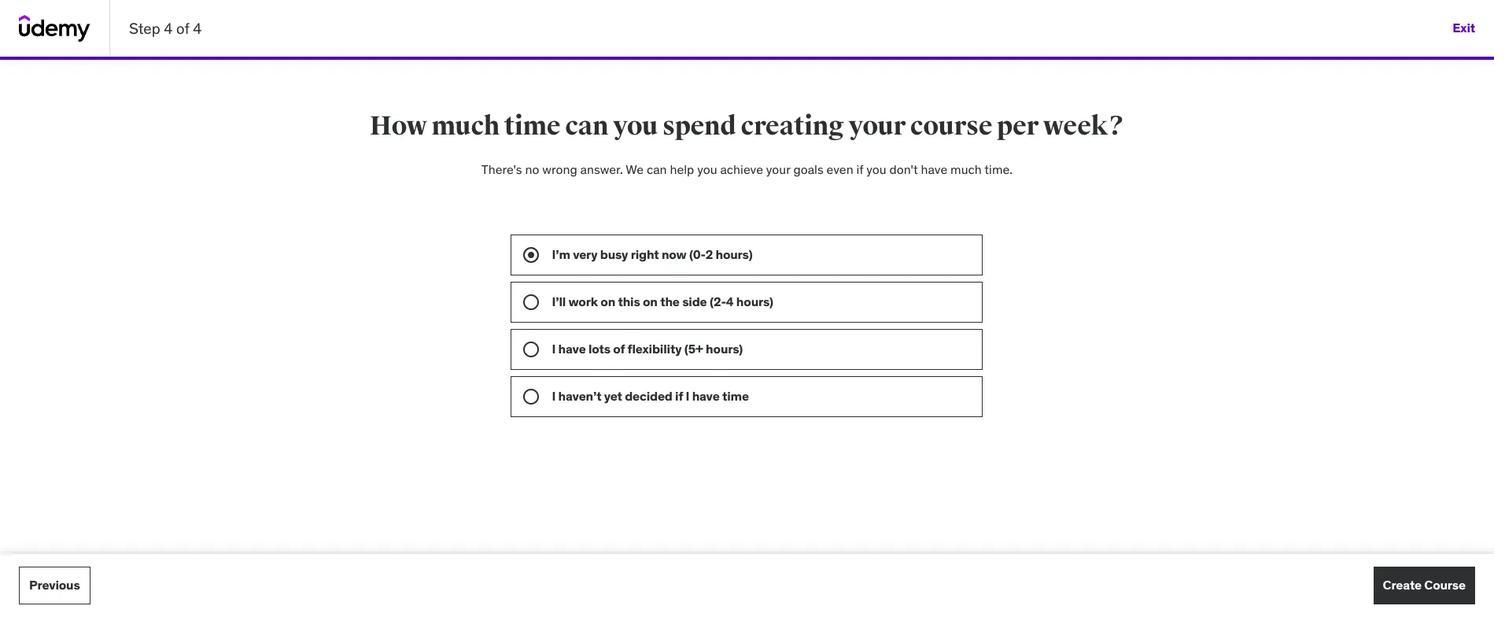 Task type: locate. For each thing, give the bounding box(es) containing it.
1 horizontal spatial your
[[849, 109, 906, 142]]

hours) right 2
[[716, 247, 753, 262]]

if right even
[[857, 161, 864, 177]]

1 vertical spatial your
[[767, 161, 791, 177]]

4
[[164, 19, 173, 38], [193, 19, 202, 38], [726, 294, 734, 310]]

0 horizontal spatial much
[[432, 109, 500, 142]]

1 vertical spatial of
[[613, 341, 625, 357]]

of right 'step'
[[176, 19, 189, 38]]

much left time.
[[951, 161, 982, 177]]

hours) right (5+
[[706, 341, 743, 357]]

2 horizontal spatial 4
[[726, 294, 734, 310]]

you up we
[[613, 109, 658, 142]]

very
[[573, 247, 598, 262]]

of right lots
[[613, 341, 625, 357]]

0 vertical spatial your
[[849, 109, 906, 142]]

wrong
[[543, 161, 578, 177]]

haven't
[[559, 388, 602, 404]]

goals
[[794, 161, 824, 177]]

if right decided
[[675, 388, 683, 404]]

0 horizontal spatial time
[[504, 109, 561, 142]]

1 vertical spatial time
[[723, 388, 749, 404]]

step 4 of 4 element
[[0, 57, 1495, 60]]

side
[[683, 294, 707, 310]]

have
[[921, 161, 948, 177], [559, 341, 586, 357], [692, 388, 720, 404]]

hours) right (2-
[[737, 294, 774, 310]]

can right we
[[647, 161, 667, 177]]

have right the don't
[[921, 161, 948, 177]]

2 vertical spatial have
[[692, 388, 720, 404]]

1 horizontal spatial have
[[692, 388, 720, 404]]

i left lots
[[552, 341, 556, 357]]

0 vertical spatial much
[[432, 109, 500, 142]]

you
[[613, 109, 658, 142], [698, 161, 718, 177], [867, 161, 887, 177]]

of
[[176, 19, 189, 38], [613, 341, 625, 357]]

if
[[857, 161, 864, 177], [675, 388, 683, 404]]

1 vertical spatial have
[[559, 341, 586, 357]]

course
[[911, 109, 993, 142]]

you left the don't
[[867, 161, 887, 177]]

lots
[[589, 341, 611, 357]]

hours)
[[716, 247, 753, 262], [737, 294, 774, 310], [706, 341, 743, 357]]

exit button
[[1453, 9, 1476, 47]]

0 vertical spatial hours)
[[716, 247, 753, 262]]

have down (5+
[[692, 388, 720, 404]]

1 vertical spatial much
[[951, 161, 982, 177]]

you right help
[[698, 161, 718, 177]]

on
[[601, 294, 616, 310], [643, 294, 658, 310]]

can up the answer.
[[565, 109, 609, 142]]

1 horizontal spatial on
[[643, 294, 658, 310]]

don't
[[890, 161, 918, 177]]

your left goals
[[767, 161, 791, 177]]

i'm
[[552, 247, 571, 262]]

busy
[[600, 247, 628, 262]]

i
[[552, 341, 556, 357], [552, 388, 556, 404], [686, 388, 690, 404]]

can
[[565, 109, 609, 142], [647, 161, 667, 177]]

0 horizontal spatial if
[[675, 388, 683, 404]]

2 horizontal spatial you
[[867, 161, 887, 177]]

on left 'this'
[[601, 294, 616, 310]]

0 horizontal spatial can
[[565, 109, 609, 142]]

0 horizontal spatial 4
[[164, 19, 173, 38]]

1 horizontal spatial time
[[723, 388, 749, 404]]

0 vertical spatial if
[[857, 161, 864, 177]]

1 on from the left
[[601, 294, 616, 310]]

1 horizontal spatial can
[[647, 161, 667, 177]]

i right decided
[[686, 388, 690, 404]]

1 horizontal spatial much
[[951, 161, 982, 177]]

time.
[[985, 161, 1013, 177]]

this
[[618, 294, 640, 310]]

i left haven't
[[552, 388, 556, 404]]

0 horizontal spatial you
[[613, 109, 658, 142]]

your
[[849, 109, 906, 142], [767, 161, 791, 177]]

much
[[432, 109, 500, 142], [951, 161, 982, 177]]

much up there's
[[432, 109, 500, 142]]

on left the
[[643, 294, 658, 310]]

0 horizontal spatial of
[[176, 19, 189, 38]]

time
[[504, 109, 561, 142], [723, 388, 749, 404]]

your up the don't
[[849, 109, 906, 142]]

have left lots
[[559, 341, 586, 357]]

previous
[[29, 577, 80, 593]]

0 horizontal spatial on
[[601, 294, 616, 310]]

step
[[129, 19, 160, 38]]

0 vertical spatial have
[[921, 161, 948, 177]]

(0-
[[689, 247, 706, 262]]

1 horizontal spatial of
[[613, 341, 625, 357]]

there's no wrong answer. we can help you achieve your goals even if you don't have much time.
[[482, 161, 1013, 177]]

decided
[[625, 388, 673, 404]]

0 horizontal spatial have
[[559, 341, 586, 357]]

flexibility
[[628, 341, 682, 357]]



Task type: describe. For each thing, give the bounding box(es) containing it.
answer.
[[581, 161, 623, 177]]

no
[[525, 161, 539, 177]]

1 horizontal spatial 4
[[193, 19, 202, 38]]

0 vertical spatial of
[[176, 19, 189, 38]]

i'm very busy right now (0-2 hours)
[[552, 247, 753, 262]]

create
[[1383, 577, 1422, 593]]

0 vertical spatial time
[[504, 109, 561, 142]]

per
[[997, 109, 1039, 142]]

the
[[661, 294, 680, 310]]

i haven't yet decided if i have time
[[552, 388, 749, 404]]

i'll work on this on the side (2-4 hours)
[[552, 294, 774, 310]]

(5+
[[685, 341, 703, 357]]

2 on from the left
[[643, 294, 658, 310]]

help
[[670, 161, 695, 177]]

exit
[[1453, 20, 1476, 36]]

course
[[1425, 577, 1466, 593]]

how
[[370, 109, 427, 142]]

there's
[[482, 161, 522, 177]]

how much time can you spend creating your course per week?
[[370, 109, 1125, 142]]

achieve
[[721, 161, 764, 177]]

i have lots of flexibility (5+ hours)
[[552, 341, 743, 357]]

2 vertical spatial hours)
[[706, 341, 743, 357]]

now
[[662, 247, 687, 262]]

creating
[[741, 109, 844, 142]]

0 vertical spatial can
[[565, 109, 609, 142]]

1 vertical spatial hours)
[[737, 294, 774, 310]]

1 horizontal spatial if
[[857, 161, 864, 177]]

i for i haven't yet decided if i have time
[[552, 388, 556, 404]]

(2-
[[710, 294, 726, 310]]

create course button
[[1374, 567, 1476, 605]]

yet
[[604, 388, 622, 404]]

udemy image
[[19, 15, 91, 42]]

i for i have lots of flexibility (5+ hours)
[[552, 341, 556, 357]]

1 vertical spatial can
[[647, 161, 667, 177]]

1 horizontal spatial you
[[698, 161, 718, 177]]

week?
[[1044, 109, 1125, 142]]

create course
[[1383, 577, 1466, 593]]

even
[[827, 161, 854, 177]]

spend
[[663, 109, 737, 142]]

we
[[626, 161, 644, 177]]

right
[[631, 247, 659, 262]]

2
[[706, 247, 713, 262]]

0 horizontal spatial your
[[767, 161, 791, 177]]

work
[[569, 294, 598, 310]]

previous button
[[19, 567, 90, 605]]

1 vertical spatial if
[[675, 388, 683, 404]]

2 horizontal spatial have
[[921, 161, 948, 177]]

step 4 of 4
[[129, 19, 202, 38]]

i'll
[[552, 294, 566, 310]]



Task type: vqa. For each thing, say whether or not it's contained in the screenshot.
the (0-
yes



